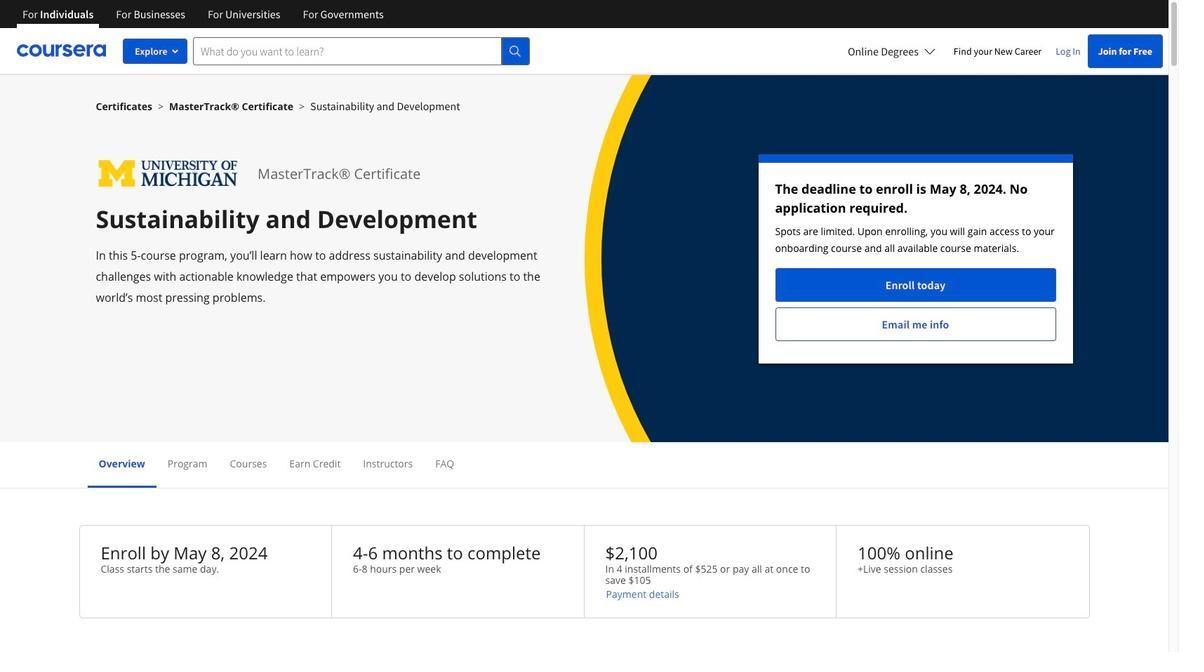 Task type: locate. For each thing, give the bounding box(es) containing it.
certificate menu element
[[87, 442, 1082, 488]]

banner navigation
[[11, 0, 395, 39]]

coursera image
[[17, 39, 106, 62]]

status
[[759, 154, 1073, 364]]

None search field
[[193, 37, 530, 65]]



Task type: describe. For each thing, give the bounding box(es) containing it.
university of michigan image
[[96, 154, 241, 193]]

What do you want to learn? text field
[[193, 37, 502, 65]]



Task type: vqa. For each thing, say whether or not it's contained in the screenshot.
Coursera image
yes



